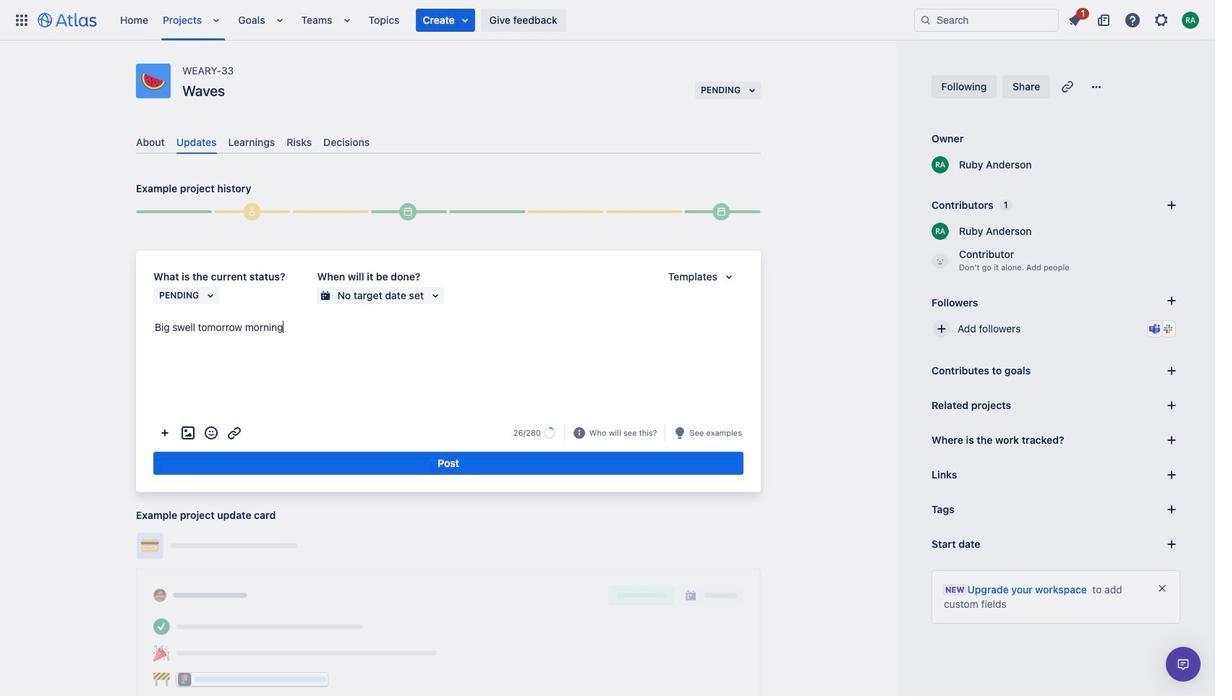 Task type: describe. For each thing, give the bounding box(es) containing it.
search image
[[920, 14, 932, 26]]

top element
[[9, 0, 914, 40]]



Task type: locate. For each thing, give the bounding box(es) containing it.
Main content area, start typing to enter text. text field
[[153, 319, 743, 341]]

add a follower image
[[1163, 292, 1180, 310]]

slack logo showing nan channels are connected to this project image
[[1162, 323, 1174, 335]]

add follower image
[[933, 320, 950, 338]]

Search field
[[914, 8, 1059, 31]]

msteams logo showing  channels are connected to this project image
[[1149, 323, 1161, 335]]

close banner image
[[1156, 583, 1168, 594]]

list item
[[208, 0, 228, 40], [271, 0, 291, 40], [338, 0, 358, 40], [1062, 5, 1089, 31], [416, 8, 475, 31]]

banner
[[0, 0, 1215, 41]]

list
[[113, 0, 914, 40], [1062, 5, 1206, 31]]

insert link image
[[226, 425, 243, 442]]

add files, videos, or images image
[[179, 425, 197, 442]]

tab list
[[130, 130, 767, 154]]

0 horizontal spatial list
[[113, 0, 914, 40]]

more actions image
[[156, 425, 174, 442]]

help image
[[1124, 11, 1141, 29]]

list item inside list
[[416, 8, 475, 31]]

1 horizontal spatial list
[[1062, 5, 1206, 31]]

insert emoji image
[[203, 425, 220, 442]]

open intercom messenger image
[[1175, 656, 1192, 673]]

None search field
[[914, 8, 1059, 31]]



Task type: vqa. For each thing, say whether or not it's contained in the screenshot.
group
no



